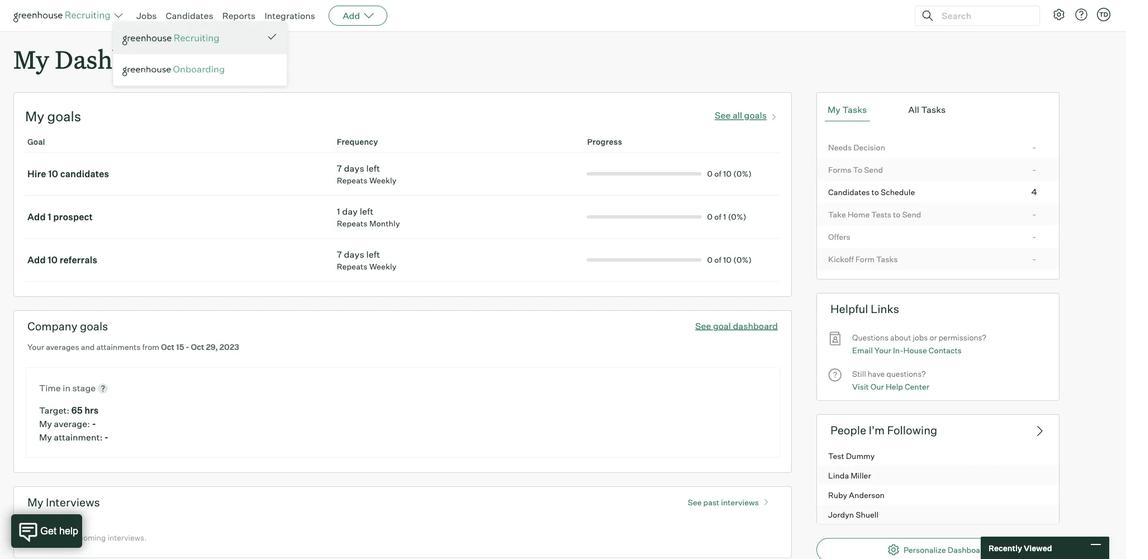Task type: describe. For each thing, give the bounding box(es) containing it.
jobs link
[[136, 10, 157, 21]]

or
[[930, 333, 938, 343]]

goals inside "link"
[[745, 110, 767, 121]]

links
[[871, 302, 900, 316]]

7 days left repeats weekly for add 10 referrals
[[337, 249, 397, 272]]

averages
[[46, 342, 79, 352]]

people i'm following link
[[817, 414, 1060, 446]]

2023
[[220, 342, 239, 352]]

of for hire 10 candidates
[[715, 169, 722, 179]]

to
[[854, 165, 863, 175]]

company
[[27, 319, 78, 333]]

0 for add 10 referrals
[[708, 255, 713, 265]]

personalize dashboard link
[[817, 538, 1060, 559]]

10 down "0 of 1 (0%)"
[[724, 255, 732, 265]]

candidates link
[[166, 10, 213, 21]]

my for my tasks
[[828, 104, 841, 115]]

see goal dashboard
[[696, 320, 779, 331]]

kickoff form tasks
[[829, 254, 898, 264]]

have for no
[[40, 533, 57, 543]]

attainments
[[96, 342, 141, 352]]

see all goals link
[[715, 107, 781, 121]]

offers
[[829, 232, 851, 242]]

add for add 10 referrals
[[27, 255, 46, 266]]

people
[[831, 423, 867, 437]]

my for my goals
[[25, 108, 44, 125]]

you
[[25, 533, 39, 543]]

29,
[[206, 342, 218, 352]]

tasks for my tasks
[[843, 104, 868, 115]]

goals for company goals
[[80, 319, 108, 333]]

recently
[[989, 543, 1023, 553]]

hire 10 candidates
[[27, 168, 109, 180]]

schedule
[[881, 187, 916, 197]]

days for candidates
[[344, 163, 365, 174]]

2 horizontal spatial 1
[[724, 212, 727, 222]]

1 horizontal spatial tasks
[[877, 254, 898, 264]]

anderson
[[850, 490, 885, 500]]

repeats for add 10 referrals
[[337, 262, 368, 272]]

permissions?
[[939, 333, 987, 343]]

jobs
[[136, 10, 157, 21]]

referrals
[[60, 255, 97, 266]]

0 for add 1 prospect
[[708, 212, 713, 222]]

my tasks button
[[826, 99, 870, 121]]

0 of 10 (0%) for hire 10 candidates
[[708, 169, 752, 179]]

greenhouse onboarding image
[[122, 65, 278, 77]]

2 oct from the left
[[191, 342, 204, 352]]

tab list containing my tasks
[[826, 99, 1052, 121]]

dummy
[[847, 451, 876, 461]]

have for questions?
[[868, 369, 885, 379]]

0 horizontal spatial your
[[27, 342, 44, 352]]

email your in-house contacts link
[[853, 344, 962, 357]]

(0%) for hire 10 candidates
[[734, 169, 752, 179]]

progress bar for candidates
[[588, 172, 702, 176]]

progress bar for referrals
[[588, 259, 702, 262]]

questions about jobs or permissions? email your in-house contacts
[[853, 333, 987, 355]]

0 vertical spatial to
[[872, 187, 880, 197]]

no
[[59, 533, 68, 543]]

personalize
[[904, 545, 947, 555]]

dashboard for personalize dashboard
[[949, 545, 989, 555]]

jobs
[[913, 333, 929, 343]]

integrations
[[265, 10, 316, 21]]

in-
[[894, 345, 904, 355]]

left for candidates
[[367, 163, 380, 174]]

personalize dashboard
[[904, 545, 989, 555]]

ruby
[[829, 490, 848, 500]]

target: 65 hrs my average: - my attainment: -
[[39, 405, 109, 443]]

take
[[829, 210, 847, 219]]

questions?
[[887, 369, 927, 379]]

0 of 10 (0%) for add 10 referrals
[[708, 255, 752, 265]]

4
[[1032, 186, 1038, 197]]

our
[[871, 382, 885, 391]]

see goal dashboard link
[[696, 320, 779, 331]]

questions
[[853, 333, 889, 343]]

65
[[71, 405, 83, 416]]

target:
[[39, 405, 69, 416]]

my for my dashboard
[[13, 43, 49, 76]]

still
[[853, 369, 867, 379]]

still have questions? visit our help center
[[853, 369, 930, 391]]

0 of 1 (0%)
[[708, 212, 747, 222]]

test dummy
[[829, 451, 876, 461]]

td
[[1100, 11, 1109, 18]]

Search text field
[[940, 8, 1030, 24]]

linda miller
[[829, 471, 872, 481]]

1 vertical spatial to
[[894, 210, 901, 219]]

candidates to schedule
[[829, 187, 916, 197]]

interviews
[[722, 498, 760, 507]]

tests
[[872, 210, 892, 219]]

integrations link
[[265, 10, 316, 21]]

see all goals
[[715, 110, 767, 121]]

dashboard
[[734, 320, 779, 331]]

jordyn shuell
[[829, 510, 879, 520]]

time
[[39, 383, 61, 394]]

your averages and attainments from oct 15 - oct 29, 2023
[[27, 342, 239, 352]]

contacts
[[929, 345, 962, 355]]

attainment:
[[54, 432, 103, 443]]

left for referrals
[[367, 249, 380, 260]]

viewed
[[1025, 543, 1053, 553]]

ruby anderson
[[829, 490, 885, 500]]

stage
[[72, 383, 96, 394]]

house
[[904, 345, 928, 355]]

see past interviews link
[[683, 493, 779, 507]]



Task type: vqa. For each thing, say whether or not it's contained in the screenshot.


Task type: locate. For each thing, give the bounding box(es) containing it.
0 vertical spatial dashboard
[[55, 43, 179, 76]]

all tasks button
[[906, 99, 949, 121]]

1 vertical spatial greenhouse recruiting image
[[122, 32, 223, 45]]

0 horizontal spatial oct
[[161, 342, 175, 352]]

upcoming
[[70, 533, 106, 543]]

help
[[886, 382, 904, 391]]

7 days left repeats weekly
[[337, 163, 397, 186], [337, 249, 397, 272]]

1 vertical spatial 7
[[337, 249, 342, 260]]

0 of 10 (0%) down "0 of 1 (0%)"
[[708, 255, 752, 265]]

1 vertical spatial add
[[27, 212, 46, 223]]

7 for hire 10 candidates
[[337, 163, 342, 174]]

oct left 15
[[161, 342, 175, 352]]

2 vertical spatial 0
[[708, 255, 713, 265]]

your down company at the bottom of page
[[27, 342, 44, 352]]

10 up "0 of 1 (0%)"
[[724, 169, 732, 179]]

progress bar for prospect
[[588, 215, 702, 219]]

see for my goals
[[715, 110, 731, 121]]

0 vertical spatial send
[[865, 165, 884, 175]]

time in
[[39, 383, 72, 394]]

1 vertical spatial dashboard
[[949, 545, 989, 555]]

1 of from the top
[[715, 169, 722, 179]]

1 horizontal spatial to
[[894, 210, 901, 219]]

0 vertical spatial (0%)
[[734, 169, 752, 179]]

configure image
[[1053, 8, 1067, 21]]

left inside 1 day left repeats monthly
[[360, 206, 374, 217]]

visit our help center link
[[853, 381, 930, 393]]

have inside still have questions? visit our help center
[[868, 369, 885, 379]]

jordyn shuell link
[[818, 505, 1060, 524]]

tasks up the needs decision
[[843, 104, 868, 115]]

0 vertical spatial weekly
[[370, 176, 397, 186]]

helpful links
[[831, 302, 900, 316]]

monthly
[[370, 219, 400, 229]]

1 vertical spatial weekly
[[370, 262, 397, 272]]

linda miller link
[[818, 465, 1060, 485]]

0 vertical spatial 0 of 10 (0%)
[[708, 169, 752, 179]]

my tasks
[[828, 104, 868, 115]]

form
[[856, 254, 875, 264]]

left
[[367, 163, 380, 174], [360, 206, 374, 217], [367, 249, 380, 260]]

weekly up 1 day left repeats monthly
[[370, 176, 397, 186]]

2 0 of 10 (0%) from the top
[[708, 255, 752, 265]]

0 horizontal spatial dashboard
[[55, 43, 179, 76]]

prospect
[[53, 212, 93, 223]]

1 vertical spatial 0 of 10 (0%)
[[708, 255, 752, 265]]

1 vertical spatial progress bar
[[588, 215, 702, 219]]

0 vertical spatial add
[[343, 10, 360, 21]]

candidates
[[60, 168, 109, 180]]

td menu
[[113, 21, 287, 86]]

tab list
[[826, 99, 1052, 121]]

your
[[27, 342, 44, 352], [875, 345, 892, 355]]

10 right hire
[[48, 168, 58, 180]]

decision
[[854, 142, 886, 152]]

reports link
[[222, 10, 256, 21]]

visit
[[853, 382, 870, 391]]

(0%) for add 10 referrals
[[734, 255, 752, 265]]

7 days left repeats weekly down the monthly
[[337, 249, 397, 272]]

my for my interviews
[[27, 496, 43, 510]]

0 for hire 10 candidates
[[708, 169, 713, 179]]

0 horizontal spatial tasks
[[843, 104, 868, 115]]

2 0 from the top
[[708, 212, 713, 222]]

1 day left repeats monthly
[[337, 206, 400, 229]]

tasks right "form"
[[877, 254, 898, 264]]

1 0 of 10 (0%) from the top
[[708, 169, 752, 179]]

day
[[342, 206, 358, 217]]

have left the no
[[40, 533, 57, 543]]

jordyn
[[829, 510, 855, 520]]

in
[[63, 383, 70, 394]]

1 7 from the top
[[337, 163, 342, 174]]

7 down 1 day left repeats monthly
[[337, 249, 342, 260]]

days for referrals
[[344, 249, 365, 260]]

10
[[48, 168, 58, 180], [724, 169, 732, 179], [48, 255, 58, 266], [724, 255, 732, 265]]

7 for add 10 referrals
[[337, 249, 342, 260]]

of for add 1 prospect
[[715, 212, 722, 222]]

0 vertical spatial candidates
[[166, 10, 213, 21]]

1 vertical spatial send
[[903, 210, 922, 219]]

1 vertical spatial repeats
[[337, 219, 368, 229]]

center
[[905, 382, 930, 391]]

helpful
[[831, 302, 869, 316]]

weekly for hire 10 candidates
[[370, 176, 397, 186]]

tasks inside my tasks button
[[843, 104, 868, 115]]

about
[[891, 333, 912, 343]]

see left all
[[715, 110, 731, 121]]

1 0 from the top
[[708, 169, 713, 179]]

0 of 10 (0%) up "0 of 1 (0%)"
[[708, 169, 752, 179]]

your left in-
[[875, 345, 892, 355]]

days down 1 day left repeats monthly
[[344, 249, 365, 260]]

2 vertical spatial repeats
[[337, 262, 368, 272]]

send down 'schedule'
[[903, 210, 922, 219]]

i'm
[[869, 423, 885, 437]]

shuell
[[856, 510, 879, 520]]

to up take home tests to send
[[872, 187, 880, 197]]

all tasks
[[909, 104, 947, 115]]

0 horizontal spatial 1
[[48, 212, 51, 223]]

candidates
[[166, 10, 213, 21], [829, 187, 871, 197]]

1 progress bar from the top
[[588, 172, 702, 176]]

forms to send
[[829, 165, 884, 175]]

1 vertical spatial (0%)
[[729, 212, 747, 222]]

3 repeats from the top
[[337, 262, 368, 272]]

0 vertical spatial repeats
[[337, 176, 368, 186]]

0 horizontal spatial greenhouse recruiting image
[[13, 9, 114, 22]]

candidates down forms to send
[[829, 187, 871, 197]]

days down frequency
[[344, 163, 365, 174]]

2 vertical spatial (0%)
[[734, 255, 752, 265]]

(0%) for add 1 prospect
[[729, 212, 747, 222]]

repeats inside 1 day left repeats monthly
[[337, 219, 368, 229]]

2 vertical spatial add
[[27, 255, 46, 266]]

2 progress bar from the top
[[588, 215, 702, 219]]

1 oct from the left
[[161, 342, 175, 352]]

1 horizontal spatial candidates
[[829, 187, 871, 197]]

hire
[[27, 168, 46, 180]]

greenhouse recruiting image
[[13, 9, 114, 22], [122, 32, 223, 45]]

all
[[733, 110, 743, 121]]

weekly for add 10 referrals
[[370, 262, 397, 272]]

see inside see all goals "link"
[[715, 110, 731, 121]]

15
[[176, 342, 184, 352]]

left for prospect
[[360, 206, 374, 217]]

left down frequency
[[367, 163, 380, 174]]

goals for my goals
[[47, 108, 81, 125]]

0 vertical spatial greenhouse recruiting image
[[13, 9, 114, 22]]

greenhouse recruiting image up my dashboard
[[13, 9, 114, 22]]

1 7 days left repeats weekly from the top
[[337, 163, 397, 186]]

take home tests to send
[[829, 210, 922, 219]]

1 inside 1 day left repeats monthly
[[337, 206, 340, 217]]

1 horizontal spatial have
[[868, 369, 885, 379]]

candidates for candidates to schedule
[[829, 187, 871, 197]]

oct
[[161, 342, 175, 352], [191, 342, 204, 352]]

weekly down the monthly
[[370, 262, 397, 272]]

interviews.
[[108, 533, 147, 543]]

2 days from the top
[[344, 249, 365, 260]]

1 repeats from the top
[[337, 176, 368, 186]]

7 days left repeats weekly down frequency
[[337, 163, 397, 186]]

1 horizontal spatial greenhouse recruiting image
[[122, 32, 223, 45]]

progress bar
[[588, 172, 702, 176], [588, 215, 702, 219], [588, 259, 702, 262]]

to right tests
[[894, 210, 901, 219]]

repeats for hire 10 candidates
[[337, 176, 368, 186]]

repeats down 1 day left repeats monthly
[[337, 262, 368, 272]]

past
[[704, 498, 720, 507]]

tasks
[[843, 104, 868, 115], [922, 104, 947, 115], [877, 254, 898, 264]]

add for add 1 prospect
[[27, 212, 46, 223]]

company goals
[[27, 319, 108, 333]]

see past interviews
[[688, 498, 760, 507]]

1 days from the top
[[344, 163, 365, 174]]

my interviews
[[27, 496, 100, 510]]

tasks for all tasks
[[922, 104, 947, 115]]

tasks right all at the right top
[[922, 104, 947, 115]]

kickoff
[[829, 254, 854, 264]]

my dashboard
[[13, 43, 179, 76]]

oct left 29,
[[191, 342, 204, 352]]

1 vertical spatial days
[[344, 249, 365, 260]]

0 vertical spatial 0
[[708, 169, 713, 179]]

candidates for candidates
[[166, 10, 213, 21]]

dashboard down jobs link
[[55, 43, 179, 76]]

see
[[715, 110, 731, 121], [696, 320, 712, 331], [688, 498, 702, 507]]

td button
[[1098, 8, 1111, 21]]

2 of from the top
[[715, 212, 722, 222]]

0 vertical spatial have
[[868, 369, 885, 379]]

send right to
[[865, 165, 884, 175]]

1 vertical spatial 0
[[708, 212, 713, 222]]

email
[[853, 345, 874, 355]]

1 vertical spatial of
[[715, 212, 722, 222]]

dashboard
[[55, 43, 179, 76], [949, 545, 989, 555]]

2 repeats from the top
[[337, 219, 368, 229]]

dashboard for my dashboard
[[55, 43, 179, 76]]

2 7 days left repeats weekly from the top
[[337, 249, 397, 272]]

1 vertical spatial see
[[696, 320, 712, 331]]

dashboard left recently
[[949, 545, 989, 555]]

2 7 from the top
[[337, 249, 342, 260]]

2 weekly from the top
[[370, 262, 397, 272]]

my
[[13, 43, 49, 76], [828, 104, 841, 115], [25, 108, 44, 125], [39, 418, 52, 430], [39, 432, 52, 443], [27, 496, 43, 510]]

7 days left repeats weekly for hire 10 candidates
[[337, 163, 397, 186]]

1 horizontal spatial oct
[[191, 342, 204, 352]]

0 vertical spatial 7 days left repeats weekly
[[337, 163, 397, 186]]

see for company goals
[[696, 320, 712, 331]]

days
[[344, 163, 365, 174], [344, 249, 365, 260]]

3 0 from the top
[[708, 255, 713, 265]]

from
[[142, 342, 159, 352]]

3 progress bar from the top
[[588, 259, 702, 262]]

have up our
[[868, 369, 885, 379]]

repeats down day
[[337, 219, 368, 229]]

tasks inside all tasks button
[[922, 104, 947, 115]]

0 vertical spatial progress bar
[[588, 172, 702, 176]]

2 vertical spatial progress bar
[[588, 259, 702, 262]]

3 of from the top
[[715, 255, 722, 265]]

home
[[848, 210, 870, 219]]

test
[[829, 451, 845, 461]]

0 vertical spatial of
[[715, 169, 722, 179]]

repeats up day
[[337, 176, 368, 186]]

left down the monthly
[[367, 249, 380, 260]]

reports
[[222, 10, 256, 21]]

goal
[[27, 137, 45, 147]]

0 vertical spatial left
[[367, 163, 380, 174]]

you have no upcoming interviews.
[[25, 533, 147, 543]]

of
[[715, 169, 722, 179], [715, 212, 722, 222], [715, 255, 722, 265]]

0 vertical spatial days
[[344, 163, 365, 174]]

your inside questions about jobs or permissions? email your in-house contacts
[[875, 345, 892, 355]]

all
[[909, 104, 920, 115]]

1 weekly from the top
[[370, 176, 397, 186]]

1 horizontal spatial send
[[903, 210, 922, 219]]

1 vertical spatial 7 days left repeats weekly
[[337, 249, 397, 272]]

0 vertical spatial 7
[[337, 163, 342, 174]]

frequency
[[337, 137, 378, 147]]

ruby anderson link
[[818, 485, 1060, 505]]

people i'm following
[[831, 423, 938, 437]]

goals
[[47, 108, 81, 125], [745, 110, 767, 121], [80, 319, 108, 333]]

0 horizontal spatial to
[[872, 187, 880, 197]]

add for add
[[343, 10, 360, 21]]

progress
[[588, 137, 623, 147]]

see left the goal
[[696, 320, 712, 331]]

add inside add popup button
[[343, 10, 360, 21]]

forms
[[829, 165, 852, 175]]

0 horizontal spatial have
[[40, 533, 57, 543]]

1 horizontal spatial your
[[875, 345, 892, 355]]

1 vertical spatial candidates
[[829, 187, 871, 197]]

of for add 10 referrals
[[715, 255, 722, 265]]

7 down frequency
[[337, 163, 342, 174]]

-
[[1033, 141, 1037, 153], [1033, 164, 1037, 175], [1033, 208, 1037, 220], [1033, 231, 1037, 242], [1033, 253, 1037, 264], [186, 342, 189, 352], [92, 418, 96, 430], [104, 432, 109, 443]]

see for my interviews
[[688, 498, 702, 507]]

10 left referrals at the left of the page
[[48, 255, 58, 266]]

2 vertical spatial see
[[688, 498, 702, 507]]

goal
[[714, 320, 732, 331]]

greenhouse recruiting image down "candidates" link
[[122, 32, 223, 45]]

2 vertical spatial left
[[367, 249, 380, 260]]

0 horizontal spatial send
[[865, 165, 884, 175]]

1 horizontal spatial dashboard
[[949, 545, 989, 555]]

candidates right jobs
[[166, 10, 213, 21]]

send
[[865, 165, 884, 175], [903, 210, 922, 219]]

my inside button
[[828, 104, 841, 115]]

see left past
[[688, 498, 702, 507]]

1 vertical spatial left
[[360, 206, 374, 217]]

2 vertical spatial of
[[715, 255, 722, 265]]

add 10 referrals
[[27, 255, 97, 266]]

left right day
[[360, 206, 374, 217]]

1 horizontal spatial 1
[[337, 206, 340, 217]]

7
[[337, 163, 342, 174], [337, 249, 342, 260]]

following
[[888, 423, 938, 437]]

2 horizontal spatial tasks
[[922, 104, 947, 115]]

0 horizontal spatial candidates
[[166, 10, 213, 21]]

1 vertical spatial have
[[40, 533, 57, 543]]

0 vertical spatial see
[[715, 110, 731, 121]]

average:
[[54, 418, 90, 430]]

and
[[81, 342, 95, 352]]

repeats for add 1 prospect
[[337, 219, 368, 229]]

add 1 prospect
[[27, 212, 93, 223]]



